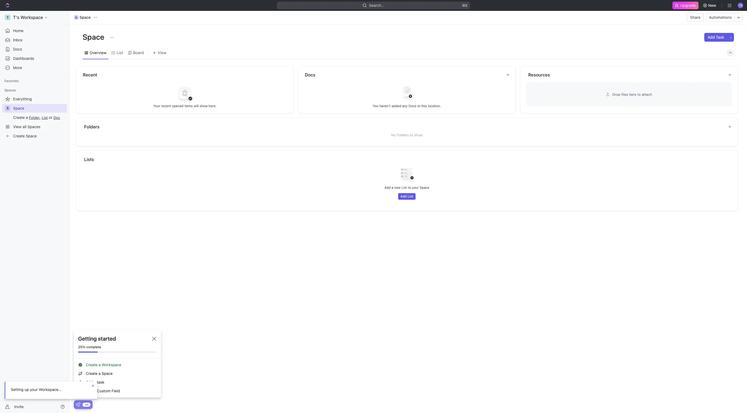 Task type: vqa. For each thing, say whether or not it's contained in the screenshot.
the bottommost Docs
yes



Task type: locate. For each thing, give the bounding box(es) containing it.
0 vertical spatial workspace
[[20, 15, 43, 20]]

view
[[158, 50, 166, 55], [13, 124, 22, 129]]

view left all
[[13, 124, 22, 129]]

0 vertical spatial s
[[75, 16, 77, 19]]

0 horizontal spatial docs
[[13, 47, 22, 51]]

tb
[[739, 4, 742, 7]]

show
[[200, 104, 208, 108], [414, 133, 423, 137]]

to left this
[[417, 104, 420, 108]]

view for view all spaces
[[13, 124, 22, 129]]

add inside button
[[401, 195, 407, 199]]

location.
[[428, 104, 441, 108]]

onboarding checklist button image
[[76, 403, 80, 407]]

0 vertical spatial folders
[[84, 124, 100, 129]]

board link
[[132, 49, 144, 57]]

0 vertical spatial show
[[200, 104, 208, 108]]

spaces inside 'link'
[[28, 124, 40, 129]]

spaces
[[4, 88, 16, 92], [28, 124, 40, 129]]

attach
[[642, 92, 652, 97]]

create down all
[[13, 134, 25, 138]]

add left the task
[[86, 380, 93, 385]]

add
[[708, 35, 715, 40], [385, 186, 391, 190], [401, 195, 407, 199], [86, 380, 93, 385], [86, 389, 93, 394]]

inbox
[[13, 38, 23, 42]]

create space
[[13, 134, 37, 138]]

recent
[[161, 104, 171, 108]]

1 vertical spatial folders
[[397, 133, 409, 137]]

add inside button
[[708, 35, 715, 40]]

add for add task
[[708, 35, 715, 40]]

1 vertical spatial docs
[[305, 72, 315, 77]]

t's
[[13, 15, 19, 20]]

here.
[[209, 104, 216, 108]]

show right will on the left top
[[200, 104, 208, 108]]

view inside 'link'
[[13, 124, 22, 129]]

automations
[[709, 15, 732, 20]]

create up add a task
[[86, 372, 98, 376]]

⌘k
[[462, 3, 468, 8]]

create a folder , list or doc
[[13, 115, 60, 120]]

a for custom
[[94, 389, 96, 394]]

custom
[[97, 389, 111, 394]]

list right , in the top of the page
[[42, 116, 48, 120]]

workspace up the create a space
[[102, 363, 121, 367]]

list down add a new list to your space
[[408, 195, 413, 199]]

you
[[373, 104, 379, 108]]

25%
[[78, 345, 85, 350]]

a for space
[[99, 372, 101, 376]]

invite
[[14, 405, 24, 409]]

t's workspace
[[13, 15, 43, 20]]

0 vertical spatial your
[[412, 186, 419, 190]]

1 vertical spatial spaces
[[28, 124, 40, 129]]

0 horizontal spatial workspace
[[20, 15, 43, 20]]

more
[[13, 65, 22, 70]]

add left task
[[708, 35, 715, 40]]

0 horizontal spatial folders
[[84, 124, 100, 129]]

to right here
[[638, 92, 641, 97]]

view inside button
[[158, 50, 166, 55]]

everything
[[13, 97, 32, 101]]

docs link
[[2, 45, 67, 54]]

complete
[[86, 345, 101, 350]]

1 horizontal spatial s
[[75, 16, 77, 19]]

spaces down folder at the left top of page
[[28, 124, 40, 129]]

1 vertical spatial s
[[7, 106, 9, 110]]

no lists icon. image
[[396, 164, 418, 186]]

list inside create a folder , list or doc
[[42, 116, 48, 120]]

new button
[[701, 1, 720, 10]]

1 horizontal spatial view
[[158, 50, 166, 55]]

lists button
[[84, 156, 731, 163]]

share button
[[687, 13, 704, 22]]

spaces down the favorites 'button'
[[4, 88, 16, 92]]

0 horizontal spatial your
[[30, 388, 38, 392]]

1 horizontal spatial your
[[412, 186, 419, 190]]

doc button
[[53, 116, 60, 120]]

to down folders button
[[410, 133, 413, 137]]

your right up
[[30, 388, 38, 392]]

view for view
[[158, 50, 166, 55]]

1 horizontal spatial docs
[[305, 72, 315, 77]]

tree containing everything
[[2, 95, 67, 141]]

drop files here to attach
[[612, 92, 652, 97]]

overview link
[[89, 49, 106, 57]]

1 vertical spatial workspace
[[102, 363, 121, 367]]

workspace up home link
[[20, 15, 43, 20]]

s inside s space
[[75, 16, 77, 19]]

list
[[117, 50, 123, 55], [42, 116, 48, 120], [402, 186, 407, 190], [408, 195, 413, 199]]

add left new
[[385, 186, 391, 190]]

create
[[13, 115, 25, 120], [13, 134, 25, 138], [86, 363, 98, 367], [86, 372, 98, 376]]

space
[[80, 15, 91, 20], [83, 32, 106, 41], [13, 106, 24, 111], [26, 134, 37, 138], [420, 186, 429, 190], [102, 372, 113, 376]]

add a task
[[86, 380, 104, 385]]

workspace inside sidebar navigation
[[20, 15, 43, 20]]

add down add a task
[[86, 389, 93, 394]]

workspace...
[[39, 388, 62, 392]]

s inside "tree"
[[7, 106, 9, 110]]

your
[[412, 186, 419, 190], [30, 388, 38, 392]]

1 horizontal spatial space, , element
[[74, 15, 78, 20]]

0 vertical spatial docs
[[13, 47, 22, 51]]

0 horizontal spatial space, , element
[[5, 106, 10, 111]]

tree
[[2, 95, 67, 141]]

getting started
[[78, 336, 116, 342]]

docs
[[13, 47, 22, 51], [305, 72, 315, 77], [409, 104, 416, 108]]

task
[[716, 35, 724, 40]]

overview
[[90, 50, 106, 55]]

1 vertical spatial your
[[30, 388, 38, 392]]

add list
[[401, 195, 413, 199]]

a up the task
[[99, 372, 101, 376]]

1 vertical spatial view
[[13, 124, 22, 129]]

list link
[[115, 49, 123, 57]]

resources
[[528, 72, 550, 77]]

inbox link
[[2, 36, 67, 44]]

a for task
[[94, 380, 96, 385]]

resources button
[[528, 72, 724, 78]]

a left the task
[[94, 380, 96, 385]]

t's workspace, , element
[[5, 15, 10, 20]]

automations button
[[706, 13, 735, 22]]

1 horizontal spatial show
[[414, 133, 423, 137]]

a up the create a space
[[99, 363, 101, 367]]

a
[[26, 115, 28, 120], [392, 186, 393, 190], [99, 363, 101, 367], [99, 372, 101, 376], [94, 380, 96, 385], [94, 389, 96, 394]]

view all spaces
[[13, 124, 40, 129]]

0 horizontal spatial s
[[7, 106, 9, 110]]

you haven't added any docs to this location.
[[373, 104, 441, 108]]

add a new list to your space
[[385, 186, 429, 190]]

0 horizontal spatial show
[[200, 104, 208, 108]]

2 vertical spatial docs
[[409, 104, 416, 108]]

a left folder at the left top of page
[[26, 115, 28, 120]]

more button
[[2, 63, 67, 72]]

space inside 'link'
[[13, 106, 24, 111]]

view right board
[[158, 50, 166, 55]]

create up all
[[13, 115, 25, 120]]

drop
[[612, 92, 620, 97]]

view all spaces link
[[2, 123, 66, 131]]

1 vertical spatial show
[[414, 133, 423, 137]]

0 vertical spatial view
[[158, 50, 166, 55]]

2 horizontal spatial docs
[[409, 104, 416, 108]]

create up the create a space
[[86, 363, 98, 367]]

0 horizontal spatial view
[[13, 124, 22, 129]]

your up add list
[[412, 186, 419, 190]]

workspace
[[20, 15, 43, 20], [102, 363, 121, 367]]

to
[[638, 92, 641, 97], [417, 104, 420, 108], [410, 133, 413, 137], [408, 186, 411, 190]]

0 vertical spatial spaces
[[4, 88, 16, 92]]

s
[[75, 16, 77, 19], [7, 106, 9, 110]]

add for add a new list to your space
[[385, 186, 391, 190]]

items
[[184, 104, 193, 108]]

haven't
[[379, 104, 391, 108]]

a down add a task
[[94, 389, 96, 394]]

here
[[629, 92, 637, 97]]

space, , element
[[74, 15, 78, 20], [5, 106, 10, 111]]

create a workspace
[[86, 363, 121, 367]]

a inside "tree"
[[26, 115, 28, 120]]

new
[[394, 186, 401, 190]]

add down add a new list to your space
[[401, 195, 407, 199]]

1 horizontal spatial spaces
[[28, 124, 40, 129]]

show down folders button
[[414, 133, 423, 137]]

a left new
[[392, 186, 393, 190]]



Task type: describe. For each thing, give the bounding box(es) containing it.
started
[[98, 336, 116, 342]]

list right new
[[402, 186, 407, 190]]

all
[[23, 124, 27, 129]]

field
[[112, 389, 120, 394]]

any
[[402, 104, 408, 108]]

your
[[153, 104, 160, 108]]

1 horizontal spatial folders
[[397, 133, 409, 137]]

list left board 'link'
[[117, 50, 123, 55]]

home
[[13, 28, 23, 33]]

folders button
[[84, 124, 724, 130]]

lists
[[84, 157, 94, 162]]

add for add list
[[401, 195, 407, 199]]

1/4
[[84, 403, 89, 407]]

tb button
[[736, 1, 745, 10]]

onboarding checklist button element
[[76, 403, 80, 407]]

25% complete
[[78, 345, 101, 350]]

s for s
[[7, 106, 9, 110]]

t
[[7, 15, 9, 19]]

add for add a custom field
[[86, 389, 93, 394]]

create for create a folder , list or doc
[[13, 115, 25, 120]]

your recent opened items will show here.
[[153, 104, 216, 108]]

create for create space
[[13, 134, 25, 138]]

folders inside button
[[84, 124, 100, 129]]

no folders to show
[[391, 133, 423, 137]]

will
[[194, 104, 199, 108]]

new
[[708, 3, 716, 8]]

close image
[[152, 337, 156, 341]]

this
[[421, 104, 427, 108]]

no most used docs image
[[396, 82, 418, 104]]

0 vertical spatial space, , element
[[74, 15, 78, 20]]

favorites
[[4, 79, 19, 83]]

tree inside sidebar navigation
[[2, 95, 67, 141]]

s space
[[75, 15, 91, 20]]

s for s space
[[75, 16, 77, 19]]

space link
[[13, 104, 66, 113]]

files
[[621, 92, 628, 97]]

a for folder
[[26, 115, 28, 120]]

add for add a task
[[86, 380, 93, 385]]

create for create a space
[[86, 372, 98, 376]]

list inside button
[[408, 195, 413, 199]]

view button
[[151, 49, 168, 57]]

create for create a workspace
[[86, 363, 98, 367]]

home link
[[2, 26, 67, 35]]

dashboards
[[13, 56, 34, 61]]

recent
[[83, 72, 97, 77]]

folder
[[29, 116, 40, 120]]

doc
[[53, 116, 60, 120]]

setting
[[11, 388, 23, 392]]

upgrade
[[680, 3, 696, 8]]

dashboards link
[[2, 54, 67, 63]]

no recent items image
[[174, 82, 196, 104]]

add task
[[708, 35, 724, 40]]

view button
[[151, 46, 168, 59]]

no
[[391, 133, 396, 137]]

1 horizontal spatial workspace
[[102, 363, 121, 367]]

upgrade link
[[673, 2, 699, 9]]

setting up your workspace...
[[11, 388, 62, 392]]

share
[[690, 15, 701, 20]]

added
[[392, 104, 401, 108]]

add task button
[[705, 33, 728, 42]]

to up add list
[[408, 186, 411, 190]]

a for new
[[392, 186, 393, 190]]

add list button
[[398, 193, 416, 200]]

docs inside 'link'
[[13, 47, 22, 51]]

list button
[[42, 116, 48, 120]]

create space link
[[2, 132, 66, 141]]

up
[[25, 388, 29, 392]]

create a space
[[86, 372, 113, 376]]

,
[[40, 115, 41, 120]]

everything link
[[2, 95, 66, 104]]

folder button
[[29, 116, 40, 120]]

1 vertical spatial space, , element
[[5, 106, 10, 111]]

task
[[97, 380, 104, 385]]

search...
[[369, 3, 385, 8]]

a for workspace
[[99, 363, 101, 367]]

0 horizontal spatial spaces
[[4, 88, 16, 92]]

opened
[[172, 104, 184, 108]]

sidebar navigation
[[0, 11, 71, 414]]

favorites button
[[2, 78, 21, 84]]

add a custom field
[[86, 389, 120, 394]]

board
[[133, 50, 144, 55]]

or
[[49, 115, 52, 120]]



